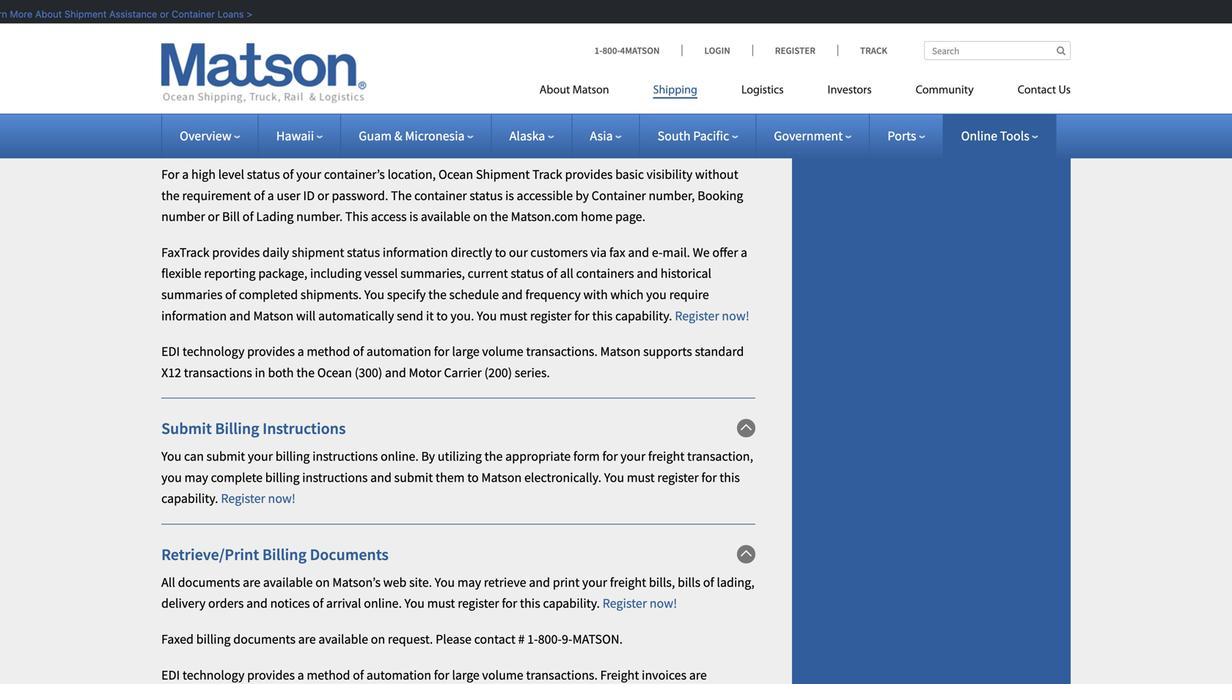 Task type: locate. For each thing, give the bounding box(es) containing it.
frequency
[[525, 286, 581, 303]]

the down for
[[161, 187, 180, 204]]

your inside all documents are available on matson's web site. you may retrieve and print your freight bills, bills of lading, delivery orders and notices of arrival online. you must register for this capability.
[[582, 574, 607, 591]]

1 horizontal spatial shipment
[[292, 244, 344, 261]]

freight
[[648, 448, 685, 465], [610, 574, 646, 591]]

number
[[161, 208, 205, 225]]

register now! link for you can submit your billing instructions online. by utilizing the appropriate form for your freight transaction, you may complete billing instructions and submit them to matson electronically. you must register for this capability.
[[221, 490, 296, 507]]

1 vertical spatial volume
[[482, 667, 523, 683]]

1 horizontal spatial are
[[298, 631, 316, 648]]

current inside "faxtrack provides daily shipment status information directly to our customers via fax and e-mail. we offer a flexible reporting package, including vessel summaries, current status of all containers and historical summaries of completed shipments. you specify the schedule and frequency with which you"
[[468, 265, 508, 282]]

edi inside edi technology provides a method of automation for large volume transactions. matson supports standard x12 transactions in both the ocean (300) and motor carrier (200) series.
[[161, 343, 180, 360]]

1 horizontal spatial container
[[521, 88, 574, 105]]

provides inside "for a high level status of your container's location, ocean shipment track provides basic visibility without the requirement of a user id or password. the container status is accessible by container number, booking number or bill of lading number. this access is available on the matson.com home page."
[[565, 166, 613, 183]]

2 vertical spatial available
[[318, 631, 368, 648]]

tracking
[[281, 88, 326, 105]]

and right "schedule"
[[502, 286, 523, 303]]

1 vertical spatial technology
[[183, 667, 244, 683]]

1 vertical spatial are
[[298, 631, 316, 648]]

lading,
[[717, 574, 755, 591]]

of left "arrival" at left bottom
[[313, 595, 324, 612]]

0 vertical spatial on
[[473, 208, 487, 225]]

backtop image up transaction,
[[737, 419, 755, 438]]

you down 'submit' at the bottom
[[161, 469, 182, 486]]

about matson
[[539, 85, 609, 96]]

1 vertical spatial may
[[457, 574, 481, 591]]

bills,
[[649, 574, 675, 591]]

via
[[591, 244, 607, 261]]

or left bill
[[208, 208, 219, 225]]

1 vertical spatial automation
[[366, 667, 431, 683]]

ports
[[888, 128, 916, 144]]

1 method from the top
[[307, 343, 350, 360]]

e-
[[652, 244, 663, 261]]

based
[[190, 88, 223, 105]]

0 vertical spatial transactions.
[[526, 343, 598, 360]]

1 vertical spatial 800-
[[538, 631, 562, 648]]

1 vertical spatial shipment
[[476, 166, 530, 183]]

large inside the edi technology provides a method of automation for large volume transactions. freight invoices are
[[452, 667, 479, 683]]

2 horizontal spatial shipment
[[360, 130, 413, 147]]

for inside the edi technology provides a method of automation for large volume transactions. freight invoices are
[[434, 667, 449, 683]]

transactions. inside the edi technology provides a method of automation for large volume transactions. freight invoices are
[[526, 667, 598, 683]]

shipping link
[[631, 77, 719, 107]]

of up lading
[[254, 187, 265, 204]]

0 horizontal spatial movement
[[274, 130, 334, 147]]

shipment
[[258, 58, 326, 79], [476, 166, 530, 183]]

on inside all documents are available on matson's web site. you may retrieve and print your freight bills, bills of lading, delivery orders and notices of arrival online. you must register for this capability.
[[315, 574, 330, 591]]

0 vertical spatial 1-
[[594, 44, 602, 56]]

technology inside edi technology provides a method of automation for large volume transactions. matson supports standard x12 transactions in both the ocean (300) and motor carrier (200) series.
[[183, 343, 244, 360]]

0 horizontal spatial ocean
[[317, 364, 352, 381]]

variety
[[365, 109, 402, 126]]

method down 'will'
[[307, 343, 350, 360]]

method for edi technology provides a method of automation for large volume transactions. matson supports standard x12 transactions in both the ocean (300) and motor carrier (200) series.
[[307, 343, 350, 360]]

this
[[574, 130, 594, 147], [592, 307, 613, 324], [719, 469, 740, 486], [520, 595, 540, 612]]

are down notices
[[298, 631, 316, 648]]

transactions. up series.
[[526, 343, 598, 360]]

technology for edi technology provides a method of automation for large volume transactions. matson supports standard x12 transactions in both the ocean (300) and motor carrier (200) series.
[[183, 343, 244, 360]]

online. inside you can submit your billing instructions online. by utilizing the appropriate form for your freight transaction, you may complete billing instructions and submit them to matson electronically. you must register for this capability.
[[381, 448, 419, 465]]

1 technology from the top
[[183, 343, 244, 360]]

to inside "faxtrack provides daily shipment status information directly to our customers via fax and e-mail. we offer a flexible reporting package, including vessel summaries, current status of all containers and historical summaries of completed shipments. you specify the schedule and frequency with which you"
[[495, 244, 506, 261]]

you inside "web-based shipment tracking enables you to track the status of a container throughout its movement within the matson system. utilizing a variety of search options, you can quickly find the current status of a container, as well as movement and shipment details. you must register for this capability."
[[458, 130, 478, 147]]

status
[[463, 88, 496, 105], [681, 109, 714, 126], [247, 166, 280, 183], [470, 187, 503, 204], [347, 244, 380, 261], [511, 265, 544, 282]]

2 edi from the top
[[161, 667, 180, 683]]

1-800-4matson
[[594, 44, 660, 56]]

billing right the faxed
[[196, 631, 231, 648]]

1 vertical spatial billing
[[262, 544, 307, 565]]

transactions.
[[526, 343, 598, 360], [526, 667, 598, 683]]

transactions. down 9-
[[526, 667, 598, 683]]

this inside you can submit your billing instructions online. by utilizing the appropriate form for your freight transaction, you may complete billing instructions and submit them to matson electronically. you must register for this capability.
[[719, 469, 740, 486]]

matson inside you can submit your billing instructions online. by utilizing the appropriate form for your freight transaction, you may complete billing instructions and submit them to matson electronically. you must register for this capability.
[[481, 469, 522, 486]]

0 vertical spatial online.
[[381, 448, 419, 465]]

2 transactions. from the top
[[526, 667, 598, 683]]

backtop image for submit billing instructions
[[737, 419, 755, 438]]

may inside all documents are available on matson's web site. you may retrieve and print your freight bills, bills of lading, delivery orders and notices of arrival online. you must register for this capability.
[[457, 574, 481, 591]]

track up the investors
[[860, 44, 887, 56]]

1 vertical spatial freight
[[610, 574, 646, 591]]

number.
[[296, 208, 343, 225]]

4matson
[[620, 44, 660, 56]]

billing
[[275, 448, 310, 465], [265, 469, 300, 486], [196, 631, 231, 648]]

you down 'submit' at the bottom
[[161, 448, 181, 465]]

0 horizontal spatial submit
[[206, 448, 245, 465]]

or right id
[[317, 187, 329, 204]]

appropriate
[[505, 448, 571, 465]]

provides inside "faxtrack provides daily shipment status information directly to our customers via fax and e-mail. we offer a flexible reporting package, including vessel summaries, current status of all containers and historical summaries of completed shipments. you specify the schedule and frequency with which you"
[[212, 244, 260, 261]]

1 volume from the top
[[482, 343, 523, 360]]

1 horizontal spatial 1-
[[594, 44, 602, 56]]

register down transaction,
[[657, 469, 699, 486]]

0 horizontal spatial may
[[184, 469, 208, 486]]

register up "matson."
[[603, 595, 647, 612]]

large down please
[[452, 667, 479, 683]]

0 horizontal spatial or
[[208, 208, 219, 225]]

and
[[337, 130, 358, 147], [628, 244, 649, 261], [637, 265, 658, 282], [502, 286, 523, 303], [229, 307, 251, 324], [385, 364, 406, 381], [370, 469, 392, 486], [529, 574, 550, 591], [246, 595, 268, 612]]

documents inside all documents are available on matson's web site. you may retrieve and print your freight bills, bills of lading, delivery orders and notices of arrival online. you must register for this capability.
[[178, 574, 240, 591]]

hawaii link
[[276, 128, 323, 144]]

freight inside you can submit your billing instructions online. by utilizing the appropriate form for your freight transaction, you may complete billing instructions and submit them to matson electronically. you must register for this capability.
[[648, 448, 685, 465]]

asia link
[[590, 128, 622, 144]]

0 horizontal spatial billing
[[215, 419, 259, 439]]

0 vertical spatial automation
[[366, 343, 431, 360]]

we
[[693, 244, 710, 261]]

800-
[[602, 44, 620, 56], [538, 631, 562, 648]]

us
[[1059, 85, 1071, 96]]

edi up x12
[[161, 343, 180, 360]]

page.
[[615, 208, 645, 225]]

for down quickly
[[555, 130, 571, 147]]

of inside edi technology provides a method of automation for large volume transactions. matson supports standard x12 transactions in both the ocean (300) and motor carrier (200) series.
[[353, 343, 364, 360]]

edi technology provides a method of automation for large volume transactions. matson supports standard x12 transactions in both the ocean (300) and motor carrier (200) series.
[[161, 343, 744, 381]]

of up user
[[283, 166, 294, 183]]

number,
[[649, 187, 695, 204]]

0 vertical spatial shipment
[[226, 88, 278, 105]]

capability. down find
[[597, 130, 654, 147]]

1 horizontal spatial freight
[[648, 448, 685, 465]]

2 automation from the top
[[366, 667, 431, 683]]

for
[[555, 130, 571, 147], [574, 307, 590, 324], [434, 343, 449, 360], [602, 448, 618, 465], [701, 469, 717, 486], [502, 595, 517, 612], [434, 667, 449, 683]]

matson up find
[[573, 85, 609, 96]]

0 vertical spatial method
[[307, 343, 350, 360]]

1 vertical spatial current
[[468, 265, 508, 282]]

web-based shipment tracking enables you to track the status of a container throughout its movement within the matson system. utilizing a variety of search options, you can quickly find the current status of a container, as well as movement and shipment details. you must register for this capability.
[[161, 88, 737, 147]]

status down our
[[511, 265, 544, 282]]

1 horizontal spatial submit
[[394, 469, 433, 486]]

register inside all documents are available on matson's web site. you may retrieve and print your freight bills, bills of lading, delivery orders and notices of arrival online. you must register for this capability.
[[458, 595, 499, 612]]

information down summaries
[[161, 307, 227, 324]]

0 vertical spatial freight
[[648, 448, 685, 465]]

1 as from the left
[[219, 130, 231, 147]]

automation for matson
[[366, 343, 431, 360]]

0 vertical spatial 800-
[[602, 44, 620, 56]]

for a high level status of your container's location, ocean shipment track provides basic visibility without the requirement of a user id or password. the container status is accessible by container number, booking number or bill of lading number. this access is available on the matson.com home page.
[[161, 166, 743, 225]]

2 method from the top
[[307, 667, 350, 683]]

capability. inside you can submit your billing instructions online. by utilizing the appropriate form for your freight transaction, you may complete billing instructions and submit them to matson electronically. you must register for this capability.
[[161, 490, 218, 507]]

you
[[374, 88, 395, 105], [505, 109, 526, 126], [646, 286, 667, 303], [161, 469, 182, 486]]

micronesia
[[405, 128, 465, 144]]

1 vertical spatial online.
[[364, 595, 402, 612]]

available
[[421, 208, 470, 225], [263, 574, 313, 591], [318, 631, 368, 648]]

and right orders
[[246, 595, 268, 612]]

you up alaska
[[505, 109, 526, 126]]

freight inside all documents are available on matson's web site. you may retrieve and print your freight bills, bills of lading, delivery orders and notices of arrival online. you must register for this capability.
[[610, 574, 646, 591]]

without
[[695, 166, 738, 183]]

available inside all documents are available on matson's web site. you may retrieve and print your freight bills, bills of lading, delivery orders and notices of arrival online. you must register for this capability.
[[263, 574, 313, 591]]

0 vertical spatial volume
[[482, 343, 523, 360]]

0 vertical spatial are
[[243, 574, 260, 591]]

for down please
[[434, 667, 449, 683]]

is left accessible
[[505, 187, 514, 204]]

now!
[[703, 130, 731, 147], [722, 307, 749, 324], [268, 490, 296, 507], [650, 595, 677, 612]]

1- left 4matson in the right top of the page
[[594, 44, 602, 56]]

provides
[[565, 166, 613, 183], [212, 244, 260, 261], [247, 343, 295, 360], [247, 667, 295, 683]]

0 vertical spatial instructions
[[312, 448, 378, 465]]

0 horizontal spatial track
[[532, 166, 562, 183]]

1 vertical spatial ocean
[[317, 364, 352, 381]]

0 vertical spatial backtop image
[[737, 419, 755, 438]]

matson up well
[[220, 109, 260, 126]]

1 horizontal spatial can
[[528, 109, 548, 126]]

large inside edi technology provides a method of automation for large volume transactions. matson supports standard x12 transactions in both the ocean (300) and motor carrier (200) series.
[[452, 343, 479, 360]]

this
[[345, 208, 368, 225]]

a inside the edi technology provides a method of automation for large volume transactions. freight invoices are
[[297, 667, 304, 683]]

1 horizontal spatial information
[[383, 244, 448, 261]]

you can submit your billing instructions online. by utilizing the appropriate form for your freight transaction, you may complete billing instructions and submit them to matson electronically. you must register for this capability.
[[161, 448, 753, 507]]

automation inside the edi technology provides a method of automation for large volume transactions. freight invoices are
[[366, 667, 431, 683]]

online tools link
[[961, 128, 1038, 144]]

status up south pacific link
[[681, 109, 714, 126]]

1 horizontal spatial track
[[860, 44, 887, 56]]

by
[[421, 448, 435, 465]]

2 horizontal spatial available
[[421, 208, 470, 225]]

800- right #
[[538, 631, 562, 648]]

backtop image up lading,
[[737, 545, 755, 564]]

directly
[[451, 244, 492, 261]]

freight
[[600, 667, 639, 683]]

freight for transaction,
[[648, 448, 685, 465]]

freight left bills,
[[610, 574, 646, 591]]

container
[[521, 88, 574, 105], [414, 187, 467, 204]]

0 horizontal spatial is
[[409, 208, 418, 225]]

movement
[[658, 88, 718, 105], [274, 130, 334, 147]]

retrieve/print billing documents
[[161, 544, 389, 565]]

government link
[[774, 128, 852, 144]]

documents up orders
[[178, 574, 240, 591]]

retrieve/print
[[161, 544, 259, 565]]

a down 'will'
[[297, 343, 304, 360]]

on left request.
[[371, 631, 385, 648]]

0 horizontal spatial on
[[315, 574, 330, 591]]

large
[[452, 343, 479, 360], [452, 667, 479, 683]]

freight left transaction,
[[648, 448, 685, 465]]

1-800-4matson link
[[594, 44, 682, 56]]

0 vertical spatial register now!
[[656, 130, 731, 147]]

1 vertical spatial container
[[414, 187, 467, 204]]

0 vertical spatial edi
[[161, 343, 180, 360]]

user
[[277, 187, 301, 204]]

is down the on the top left of page
[[409, 208, 418, 225]]

for down retrieve
[[502, 595, 517, 612]]

submit down by
[[394, 469, 433, 486]]

must inside "web-based shipment tracking enables you to track the status of a container throughout its movement within the matson system. utilizing a variety of search options, you can quickly find the current status of a container, as well as movement and shipment details. you must register for this capability."
[[481, 130, 509, 147]]

register now! down bills,
[[603, 595, 677, 612]]

this inside "web-based shipment tracking enables you to track the status of a container throughout its movement within the matson system. utilizing a variety of search options, you can quickly find the current status of a container, as well as movement and shipment details. you must register for this capability."
[[574, 130, 594, 147]]

shipments.
[[301, 286, 362, 303]]

current down its
[[638, 109, 679, 126]]

0 vertical spatial billing
[[215, 419, 259, 439]]

vessel
[[364, 265, 398, 282]]

0 horizontal spatial current
[[468, 265, 508, 282]]

capability. down complete at the bottom left
[[161, 490, 218, 507]]

1 automation from the top
[[366, 343, 431, 360]]

800- up throughout
[[602, 44, 620, 56]]

to right them
[[467, 469, 479, 486]]

and inside "web-based shipment tracking enables you to track the status of a container throughout its movement within the matson system. utilizing a variety of search options, you can quickly find the current status of a container, as well as movement and shipment details. you must register for this capability."
[[337, 130, 358, 147]]

please
[[436, 631, 472, 648]]

is
[[505, 187, 514, 204], [409, 208, 418, 225]]

register now! for capability.
[[221, 490, 296, 507]]

2 large from the top
[[452, 667, 479, 683]]

are right invoices at the bottom right of page
[[689, 667, 707, 683]]

register down quickly
[[511, 130, 553, 147]]

online. inside all documents are available on matson's web site. you may retrieve and print your freight bills, bills of lading, delivery orders and notices of arrival online. you must register for this capability.
[[364, 595, 402, 612]]

capability.
[[597, 130, 654, 147], [615, 307, 672, 324], [161, 490, 218, 507], [543, 595, 600, 612]]

available up notices
[[263, 574, 313, 591]]

automation inside edi technology provides a method of automation for large volume transactions. matson supports standard x12 transactions in both the ocean (300) and motor carrier (200) series.
[[366, 343, 431, 360]]

1 vertical spatial information
[[161, 307, 227, 324]]

you down options,
[[458, 130, 478, 147]]

investors
[[828, 85, 872, 96]]

of up (300)
[[353, 343, 364, 360]]

1 large from the top
[[452, 343, 479, 360]]

retrieve
[[484, 574, 526, 591]]

0 horizontal spatial 1-
[[527, 631, 538, 648]]

available down "arrival" at left bottom
[[318, 631, 368, 648]]

level
[[218, 166, 244, 183]]

register down frequency
[[530, 307, 571, 324]]

billing right complete at the bottom left
[[265, 469, 300, 486]]

technology up transactions
[[183, 343, 244, 360]]

1 vertical spatial edi
[[161, 667, 180, 683]]

transactions. for freight
[[526, 667, 598, 683]]

1 vertical spatial large
[[452, 667, 479, 683]]

1 horizontal spatial or
[[317, 187, 329, 204]]

information inside "faxtrack provides daily shipment status information directly to our customers via fax and e-mail. we offer a flexible reporting package, including vessel summaries, current status of all containers and historical summaries of completed shipments. you specify the schedule and frequency with which you"
[[383, 244, 448, 261]]

may inside you can submit your billing instructions online. by utilizing the appropriate form for your freight transaction, you may complete billing instructions and submit them to matson electronically. you must register for this capability.
[[184, 469, 208, 486]]

method inside the edi technology provides a method of automation for large volume transactions. freight invoices are
[[307, 667, 350, 683]]

volume inside edi technology provides a method of automation for large volume transactions. matson supports standard x12 transactions in both the ocean (300) and motor carrier (200) series.
[[482, 343, 523, 360]]

edi inside the edi technology provides a method of automation for large volume transactions. freight invoices are
[[161, 667, 180, 683]]

matson inside "web-based shipment tracking enables you to track the status of a container throughout its movement within the matson system. utilizing a variety of search options, you can quickly find the current status of a container, as well as movement and shipment details. you must register for this capability."
[[220, 109, 260, 126]]

the inside "faxtrack provides daily shipment status information directly to our customers via fax and e-mail. we offer a flexible reporting package, including vessel summaries, current status of all containers and historical summaries of completed shipments. you specify the schedule and frequency with which you"
[[428, 286, 447, 303]]

on up "arrival" at left bottom
[[315, 574, 330, 591]]

for up the motor
[[434, 343, 449, 360]]

shipment down variety
[[360, 130, 413, 147]]

1 vertical spatial documents
[[233, 631, 296, 648]]

and left the e-
[[628, 244, 649, 261]]

0 vertical spatial submit
[[206, 448, 245, 465]]

None search field
[[924, 41, 1071, 60]]

guam
[[359, 128, 392, 144]]

1 vertical spatial transactions.
[[526, 667, 598, 683]]

you down vessel
[[364, 286, 384, 303]]

matson inside require information and matson will automatically send it to you. you must register for this capability. register now!
[[253, 307, 294, 324]]

ocean inside edi technology provides a method of automation for large volume transactions. matson supports standard x12 transactions in both the ocean (300) and motor carrier (200) series.
[[317, 364, 352, 381]]

you right which
[[646, 286, 667, 303]]

billing up notices
[[262, 544, 307, 565]]

all
[[161, 574, 175, 591]]

container's
[[324, 166, 385, 183]]

1 vertical spatial shipment
[[360, 130, 413, 147]]

0 vertical spatial movement
[[658, 88, 718, 105]]

2 horizontal spatial on
[[473, 208, 487, 225]]

0 horizontal spatial freight
[[610, 574, 646, 591]]

1 horizontal spatial on
[[371, 631, 385, 648]]

volume down contact on the bottom left of page
[[482, 667, 523, 683]]

instructions
[[263, 419, 346, 439]]

submit up complete at the bottom left
[[206, 448, 245, 465]]

0 vertical spatial may
[[184, 469, 208, 486]]

shipment inside "faxtrack provides daily shipment status information directly to our customers via fax and e-mail. we offer a flexible reporting package, including vessel summaries, current status of all containers and historical summaries of completed shipments. you specify the schedule and frequency with which you"
[[292, 244, 344, 261]]

2 technology from the top
[[183, 667, 244, 683]]

1 vertical spatial method
[[307, 667, 350, 683]]

supports
[[643, 343, 692, 360]]

transactions. inside edi technology provides a method of automation for large volume transactions. matson supports standard x12 transactions in both the ocean (300) and motor carrier (200) series.
[[526, 343, 598, 360]]

matson down appropriate
[[481, 469, 522, 486]]

track up accessible
[[532, 166, 562, 183]]

1 horizontal spatial movement
[[658, 88, 718, 105]]

for inside all documents are available on matson's web site. you may retrieve and print your freight bills, bills of lading, delivery orders and notices of arrival online. you must register for this capability.
[[502, 595, 517, 612]]

of inside the edi technology provides a method of automation for large volume transactions. freight invoices are
[[353, 667, 364, 683]]

1 horizontal spatial may
[[457, 574, 481, 591]]

package,
[[258, 265, 307, 282]]

are up orders
[[243, 574, 260, 591]]

billing up complete at the bottom left
[[215, 419, 259, 439]]

0 vertical spatial technology
[[183, 343, 244, 360]]

freight for bills,
[[610, 574, 646, 591]]

you inside you can submit your billing instructions online. by utilizing the appropriate form for your freight transaction, you may complete billing instructions and submit them to matson electronically. you must register for this capability.
[[161, 469, 182, 486]]

visibility
[[647, 166, 693, 183]]

register now! for status
[[656, 130, 731, 147]]

to inside you can submit your billing instructions online. by utilizing the appropriate form for your freight transaction, you may complete billing instructions and submit them to matson electronically. you must register for this capability.
[[467, 469, 479, 486]]

current up "schedule"
[[468, 265, 508, 282]]

0 horizontal spatial shipment
[[258, 58, 326, 79]]

0 vertical spatial current
[[638, 109, 679, 126]]

track
[[411, 88, 439, 105]]

volume inside the edi technology provides a method of automation for large volume transactions. freight invoices are
[[482, 667, 523, 683]]

register down require at the right of page
[[675, 307, 719, 324]]

register down retrieve
[[458, 595, 499, 612]]

south
[[658, 128, 691, 144]]

shipment down "tracking your shipment"
[[226, 88, 278, 105]]

register now! link down require at the right of page
[[675, 307, 749, 324]]

2 volume from the top
[[482, 667, 523, 683]]

basic
[[615, 166, 644, 183]]

register inside require information and matson will automatically send it to you. you must register for this capability. register now!
[[530, 307, 571, 324]]

matson left supports
[[600, 343, 641, 360]]

technology inside the edi technology provides a method of automation for large volume transactions. freight invoices are
[[183, 667, 244, 683]]

0 horizontal spatial are
[[243, 574, 260, 591]]

may left complete at the bottom left
[[184, 469, 208, 486]]

information inside require information and matson will automatically send it to you. you must register for this capability. register now!
[[161, 307, 227, 324]]

register now! link down complete at the bottom left
[[221, 490, 296, 507]]

1 vertical spatial available
[[263, 574, 313, 591]]

invoices
[[642, 667, 687, 683]]

1 horizontal spatial current
[[638, 109, 679, 126]]

2 vertical spatial shipment
[[292, 244, 344, 261]]

as right well
[[259, 130, 271, 147]]

0 horizontal spatial as
[[219, 130, 231, 147]]

of
[[498, 88, 509, 105], [405, 109, 416, 126], [717, 109, 728, 126], [283, 166, 294, 183], [254, 187, 265, 204], [243, 208, 254, 225], [546, 265, 557, 282], [225, 286, 236, 303], [353, 343, 364, 360], [703, 574, 714, 591], [313, 595, 324, 612], [353, 667, 364, 683]]

must inside you can submit your billing instructions online. by utilizing the appropriate form for your freight transaction, you may complete billing instructions and submit them to matson electronically. you must register for this capability.
[[627, 469, 655, 486]]

1 vertical spatial can
[[184, 448, 204, 465]]

0 vertical spatial container
[[521, 88, 574, 105]]

1 backtop image from the top
[[737, 419, 755, 438]]

1 edi from the top
[[161, 343, 180, 360]]

them
[[436, 469, 465, 486]]

well
[[234, 130, 257, 147]]

1 vertical spatial on
[[315, 574, 330, 591]]

your inside "for a high level status of your container's location, ocean shipment track provides basic visibility without the requirement of a user id or password. the container status is accessible by container number, booking number or bill of lading number. this access is available on the matson.com home page."
[[296, 166, 321, 183]]

matson
[[573, 85, 609, 96], [220, 109, 260, 126], [253, 307, 294, 324], [600, 343, 641, 360], [481, 469, 522, 486]]

register inside require information and matson will automatically send it to you. you must register for this capability. register now!
[[675, 307, 719, 324]]

method inside edi technology provides a method of automation for large volume transactions. matson supports standard x12 transactions in both the ocean (300) and motor carrier (200) series.
[[307, 343, 350, 360]]

may left retrieve
[[457, 574, 481, 591]]

0 vertical spatial available
[[421, 208, 470, 225]]

you inside require information and matson will automatically send it to you. you must register for this capability. register now!
[[477, 307, 497, 324]]

1 vertical spatial backtop image
[[737, 545, 755, 564]]

1 transactions. from the top
[[526, 343, 598, 360]]

a down enables
[[355, 109, 362, 126]]

volume for freight
[[482, 667, 523, 683]]

0 vertical spatial information
[[383, 244, 448, 261]]

volume
[[482, 343, 523, 360], [482, 667, 523, 683]]

register down complete at the bottom left
[[221, 490, 265, 507]]

provides inside edi technology provides a method of automation for large volume transactions. matson supports standard x12 transactions in both the ocean (300) and motor carrier (200) series.
[[247, 343, 295, 360]]

0 horizontal spatial container
[[414, 187, 467, 204]]

register now! link for web-based shipment tracking enables you to track the status of a container throughout its movement within the matson system. utilizing a variety of search options, you can quickly find the current status of a container, as well as movement and shipment details. you must register for this capability.
[[656, 130, 731, 147]]

request.
[[388, 631, 433, 648]]

method for edi technology provides a method of automation for large volume transactions. freight invoices are
[[307, 667, 350, 683]]

search image
[[1057, 46, 1066, 55]]

password.
[[332, 187, 388, 204]]

the up directly at the top left
[[490, 208, 508, 225]]

guam & micronesia link
[[359, 128, 473, 144]]

can inside you can submit your billing instructions online. by utilizing the appropriate form for your freight transaction, you may complete billing instructions and submit them to matson electronically. you must register for this capability.
[[184, 448, 204, 465]]

backtop image
[[737, 419, 755, 438], [737, 545, 755, 564]]

2 backtop image from the top
[[737, 545, 755, 564]]

investors link
[[806, 77, 894, 107]]

require information and matson will automatically send it to you. you must register for this capability. register now!
[[161, 286, 749, 324]]

and down the completed
[[229, 307, 251, 324]]

volume for matson
[[482, 343, 523, 360]]

automation down the faxed billing documents are available on request. please contact # 1-800-9-matson.
[[366, 667, 431, 683]]

you
[[458, 130, 478, 147], [364, 286, 384, 303], [477, 307, 497, 324], [161, 448, 181, 465], [604, 469, 624, 486], [435, 574, 455, 591], [404, 595, 425, 612]]

a left user
[[267, 187, 274, 204]]

can down 'submit' at the bottom
[[184, 448, 204, 465]]

the
[[391, 187, 412, 204]]

your
[[224, 58, 255, 79]]

and inside require information and matson will automatically send it to you. you must register for this capability. register now!
[[229, 307, 251, 324]]

2 vertical spatial are
[[689, 667, 707, 683]]

0 vertical spatial is
[[505, 187, 514, 204]]

0 horizontal spatial available
[[263, 574, 313, 591]]

volume up the (200) on the bottom left
[[482, 343, 523, 360]]



Task type: vqa. For each thing, say whether or not it's contained in the screenshot.
at in the ** Please make your payment at the Port when you collect your vehicle, please note these are NOT Matson fees, they are Port assessed storage fees.
no



Task type: describe. For each thing, give the bounding box(es) containing it.
are inside the edi technology provides a method of automation for large volume transactions. freight invoices are
[[689, 667, 707, 683]]

contact
[[474, 631, 515, 648]]

mail.
[[663, 244, 690, 261]]

access
[[371, 208, 407, 225]]

both
[[268, 364, 294, 381]]

government
[[774, 128, 843, 144]]

notices
[[270, 595, 310, 612]]

all
[[560, 265, 573, 282]]

provides inside the edi technology provides a method of automation for large volume transactions. freight invoices are
[[247, 667, 295, 683]]

tracking
[[161, 58, 221, 79]]

of down reporting
[[225, 286, 236, 303]]

to inside require information and matson will automatically send it to you. you must register for this capability. register now!
[[436, 307, 448, 324]]

you up variety
[[374, 88, 395, 105]]

completed
[[239, 286, 298, 303]]

and inside edi technology provides a method of automation for large volume transactions. matson supports standard x12 transactions in both the ocean (300) and motor carrier (200) series.
[[385, 364, 406, 381]]

top menu navigation
[[539, 77, 1071, 107]]

documents
[[310, 544, 389, 565]]

are inside all documents are available on matson's web site. you may retrieve and print your freight bills, bills of lading, delivery orders and notices of arrival online. you must register for this capability.
[[243, 574, 260, 591]]

available inside "for a high level status of your container's location, ocean shipment track provides basic visibility without the requirement of a user id or password. the container status is accessible by container number, booking number or bill of lading number. this access is available on the matson.com home page."
[[421, 208, 470, 225]]

customers
[[530, 244, 588, 261]]

specify
[[387, 286, 426, 303]]

on inside "for a high level status of your container's location, ocean shipment track provides basic visibility without the requirement of a user id or password. the container status is accessible by container number, booking number or bill of lading number. this access is available on the matson.com home page."
[[473, 208, 487, 225]]

edi for edi technology provides a method of automation for large volume transactions. freight invoices are
[[161, 667, 180, 683]]

the inside you can submit your billing instructions online. by utilizing the appropriate form for your freight transaction, you may complete billing instructions and submit them to matson electronically. you must register for this capability.
[[485, 448, 503, 465]]

capability. inside require information and matson will automatically send it to you. you must register for this capability. register now!
[[615, 307, 672, 324]]

web
[[383, 574, 407, 591]]

you.
[[450, 307, 474, 324]]

automation for freight
[[366, 667, 431, 683]]

contact
[[1018, 85, 1056, 96]]

container inside "for a high level status of your container's location, ocean shipment track provides basic visibility without the requirement of a user id or password. the container status is accessible by container number, booking number or bill of lading number. this access is available on the matson.com home page."
[[414, 187, 467, 204]]

1 horizontal spatial 800-
[[602, 44, 620, 56]]

and inside you can submit your billing instructions online. by utilizing the appropriate form for your freight transaction, you may complete billing instructions and submit them to matson electronically. you must register for this capability.
[[370, 469, 392, 486]]

status up options,
[[463, 88, 496, 105]]

options,
[[457, 109, 502, 126]]

now! inside require information and matson will automatically send it to you. you must register for this capability. register now!
[[722, 307, 749, 324]]

with
[[583, 286, 608, 303]]

enables
[[328, 88, 372, 105]]

login
[[704, 44, 730, 56]]

a inside "faxtrack provides daily shipment status information directly to our customers via fax and e-mail. we offer a flexible reporting package, including vessel summaries, current status of all containers and historical summaries of completed shipments. you specify the schedule and frequency with which you"
[[741, 244, 747, 261]]

you right electronically.
[[604, 469, 624, 486]]

south pacific
[[658, 128, 729, 144]]

status left accessible
[[470, 187, 503, 204]]

series.
[[515, 364, 550, 381]]

Search search field
[[924, 41, 1071, 60]]

now! up retrieve/print billing documents
[[268, 490, 296, 507]]

0 vertical spatial billing
[[275, 448, 310, 465]]

register up visibility
[[656, 130, 701, 147]]

of up pacific
[[717, 109, 728, 126]]

guam & micronesia
[[359, 128, 465, 144]]

ocean inside "for a high level status of your container's location, ocean shipment track provides basic visibility without the requirement of a user id or password. the container status is accessible by container number, booking number or bill of lading number. this access is available on the matson.com home page."
[[438, 166, 473, 183]]

1 vertical spatial billing
[[265, 469, 300, 486]]

matson.
[[572, 631, 623, 648]]

overview
[[180, 128, 232, 144]]

transactions
[[184, 364, 252, 381]]

status right the level
[[247, 166, 280, 183]]

edi for edi technology provides a method of automation for large volume transactions. matson supports standard x12 transactions in both the ocean (300) and motor carrier (200) series.
[[161, 343, 180, 360]]

bills
[[678, 574, 700, 591]]

about matson link
[[539, 77, 631, 107]]

faxtrack provides daily shipment status information directly to our customers via fax and e-mail. we offer a flexible reporting package, including vessel summaries, current status of all containers and historical summaries of completed shipments. you specify the schedule and frequency with which you
[[161, 244, 747, 303]]

for inside edi technology provides a method of automation for large volume transactions. matson supports standard x12 transactions in both the ocean (300) and motor carrier (200) series.
[[434, 343, 449, 360]]

1 vertical spatial instructions
[[302, 469, 368, 486]]

you inside "faxtrack provides daily shipment status information directly to our customers via fax and e-mail. we offer a flexible reporting package, including vessel summaries, current status of all containers and historical summaries of completed shipments. you specify the schedule and frequency with which you"
[[646, 286, 667, 303]]

including
[[310, 265, 362, 282]]

transaction,
[[687, 448, 753, 465]]

and left print
[[529, 574, 550, 591]]

1 horizontal spatial is
[[505, 187, 514, 204]]

lading
[[256, 208, 294, 225]]

0 vertical spatial shipment
[[258, 58, 326, 79]]

x12
[[161, 364, 181, 381]]

you down site.
[[404, 595, 425, 612]]

faxed
[[161, 631, 194, 648]]

matson's
[[332, 574, 381, 591]]

this inside require information and matson will automatically send it to you. you must register for this capability. register now!
[[592, 307, 613, 324]]

the up "search"
[[442, 88, 460, 105]]

capability. inside all documents are available on matson's web site. you may retrieve and print your freight bills, bills of lading, delivery orders and notices of arrival online. you must register for this capability.
[[543, 595, 600, 612]]

it
[[426, 307, 434, 324]]

site.
[[409, 574, 432, 591]]

login link
[[682, 44, 752, 56]]

your right 'form'
[[620, 448, 646, 465]]

billing for instructions
[[215, 419, 259, 439]]

0 vertical spatial or
[[317, 187, 329, 204]]

id
[[303, 187, 315, 204]]

1 vertical spatial or
[[208, 208, 219, 225]]

logistics
[[741, 85, 784, 96]]

delivery
[[161, 595, 206, 612]]

form
[[573, 448, 600, 465]]

electronically.
[[524, 469, 601, 486]]

container,
[[161, 130, 216, 147]]

container inside "web-based shipment tracking enables you to track the status of a container throughout its movement within the matson system. utilizing a variety of search options, you can quickly find the current status of a container, as well as movement and shipment details. you must register for this capability."
[[521, 88, 574, 105]]

#
[[518, 631, 525, 648]]

summaries,
[[400, 265, 465, 282]]

0 horizontal spatial shipment
[[226, 88, 278, 105]]

now! down bills,
[[650, 595, 677, 612]]

automatically
[[318, 307, 394, 324]]

transactions. for matson
[[526, 343, 598, 360]]

must inside all documents are available on matson's web site. you may retrieve and print your freight bills, bills of lading, delivery orders and notices of arrival online. you must register for this capability.
[[427, 595, 455, 612]]

the right find
[[617, 109, 636, 126]]

motor
[[409, 364, 441, 381]]

of up options,
[[498, 88, 509, 105]]

community
[[916, 85, 974, 96]]

submit billing instructions
[[161, 419, 346, 439]]

for right 'form'
[[602, 448, 618, 465]]

alaska
[[509, 128, 545, 144]]

2 vertical spatial on
[[371, 631, 385, 648]]

this inside all documents are available on matson's web site. you may retrieve and print your freight bills, bills of lading, delivery orders and notices of arrival online. you must register for this capability.
[[520, 595, 540, 612]]

about
[[539, 85, 570, 96]]

shipment inside "for a high level status of your container's location, ocean shipment track provides basic visibility without the requirement of a user id or password. the container status is accessible by container number, booking number or bill of lading number. this access is available on the matson.com home page."
[[476, 166, 530, 183]]

2 vertical spatial register now!
[[603, 595, 677, 612]]

and down the e-
[[637, 265, 658, 282]]

web-
[[161, 88, 190, 105]]

will
[[296, 307, 316, 324]]

matson inside edi technology provides a method of automation for large volume transactions. matson supports standard x12 transactions in both the ocean (300) and motor carrier (200) series.
[[600, 343, 641, 360]]

0 horizontal spatial 800-
[[538, 631, 562, 648]]

its
[[642, 88, 655, 105]]

print
[[553, 574, 580, 591]]

arrival
[[326, 595, 361, 612]]

reporting
[[204, 265, 256, 282]]

1 horizontal spatial available
[[318, 631, 368, 648]]

0 vertical spatial track
[[860, 44, 887, 56]]

to inside "web-based shipment tracking enables you to track the status of a container throughout its movement within the matson system. utilizing a variety of search options, you can quickly find the current status of a container, as well as movement and shipment details. you must register for this capability."
[[397, 88, 409, 105]]

the up overview link
[[199, 109, 217, 126]]

utilizing
[[307, 109, 353, 126]]

register up top menu navigation
[[775, 44, 815, 56]]

register now! link for all documents are available on matson's web site. you may retrieve and print your freight bills, bills of lading, delivery orders and notices of arrival online. you must register for this capability.
[[603, 595, 677, 612]]

search
[[418, 109, 455, 126]]

details.
[[416, 130, 456, 147]]

flexible
[[161, 265, 201, 282]]

register inside you can submit your billing instructions online. by utilizing the appropriate form for your freight transaction, you may complete billing instructions and submit them to matson electronically. you must register for this capability.
[[657, 469, 699, 486]]

you inside "faxtrack provides daily shipment status information directly to our customers via fax and e-mail. we offer a flexible reporting package, including vessel summaries, current status of all containers and historical summaries of completed shipments. you specify the schedule and frequency with which you"
[[364, 286, 384, 303]]

backtop image for retrieve/print billing documents
[[737, 545, 755, 564]]

find
[[593, 109, 615, 126]]

of right bill
[[243, 208, 254, 225]]

the inside edi technology provides a method of automation for large volume transactions. matson supports standard x12 transactions in both the ocean (300) and motor carrier (200) series.
[[296, 364, 315, 381]]

1 vertical spatial is
[[409, 208, 418, 225]]

send
[[397, 307, 423, 324]]

register inside "web-based shipment tracking enables you to track the status of a container throughout its movement within the matson system. utilizing a variety of search options, you can quickly find the current status of a container, as well as movement and shipment details. you must register for this capability."
[[511, 130, 553, 147]]

standard
[[695, 343, 744, 360]]

of right bills
[[703, 574, 714, 591]]

must inside require information and matson will automatically send it to you. you must register for this capability. register now!
[[500, 307, 527, 324]]

1 vertical spatial movement
[[274, 130, 334, 147]]

register link
[[752, 44, 837, 56]]

now! up without
[[703, 130, 731, 147]]

for inside require information and matson will automatically send it to you. you must register for this capability. register now!
[[574, 307, 590, 324]]

2 as from the left
[[259, 130, 271, 147]]

requirement
[[182, 187, 251, 204]]

current inside "web-based shipment tracking enables you to track the status of a container throughout its movement within the matson system. utilizing a variety of search options, you can quickly find the current status of a container, as well as movement and shipment details. you must register for this capability."
[[638, 109, 679, 126]]

for
[[161, 166, 179, 183]]

billing for documents
[[262, 544, 307, 565]]

a right for
[[182, 166, 189, 183]]

tracking your shipment
[[161, 58, 326, 79]]

containers
[[576, 265, 634, 282]]

matson inside top menu navigation
[[573, 85, 609, 96]]

high
[[191, 166, 216, 183]]

a left about
[[512, 88, 519, 105]]

for inside "web-based shipment tracking enables you to track the status of a container throughout its movement within the matson system. utilizing a variety of search options, you can quickly find the current status of a container, as well as movement and shipment details. you must register for this capability."
[[555, 130, 571, 147]]

2 vertical spatial billing
[[196, 631, 231, 648]]

hawaii
[[276, 128, 314, 144]]

can inside "web-based shipment tracking enables you to track the status of a container throughout its movement within the matson system. utilizing a variety of search options, you can quickly find the current status of a container, as well as movement and shipment details. you must register for this capability."
[[528, 109, 548, 126]]

1 vertical spatial 1-
[[527, 631, 538, 648]]

for down transaction,
[[701, 469, 717, 486]]

blue matson logo with ocean, shipping, truck, rail and logistics written beneath it. image
[[161, 43, 367, 103]]

(200)
[[484, 364, 512, 381]]

capability. inside "web-based shipment tracking enables you to track the status of a container throughout its movement within the matson system. utilizing a variety of search options, you can quickly find the current status of a container, as well as movement and shipment details. you must register for this capability."
[[597, 130, 654, 147]]

a down logistics link
[[731, 109, 737, 126]]

submit
[[161, 419, 212, 439]]

large for matson
[[452, 343, 479, 360]]

by
[[576, 187, 589, 204]]

a inside edi technology provides a method of automation for large volume transactions. matson supports standard x12 transactions in both the ocean (300) and motor carrier (200) series.
[[297, 343, 304, 360]]

technology for edi technology provides a method of automation for large volume transactions. freight invoices are
[[183, 667, 244, 683]]

quickly
[[551, 109, 590, 126]]

our
[[509, 244, 528, 261]]

of up guam & micronesia
[[405, 109, 416, 126]]

status up vessel
[[347, 244, 380, 261]]

complete
[[211, 469, 263, 486]]

track link
[[837, 44, 887, 56]]

track inside "for a high level status of your container's location, ocean shipment track provides basic visibility without the requirement of a user id or password. the container status is accessible by container number, booking number or bill of lading number. this access is available on the matson.com home page."
[[532, 166, 562, 183]]

large for freight
[[452, 667, 479, 683]]

you right site.
[[435, 574, 455, 591]]

of left all
[[546, 265, 557, 282]]

your down submit billing instructions
[[248, 448, 273, 465]]



